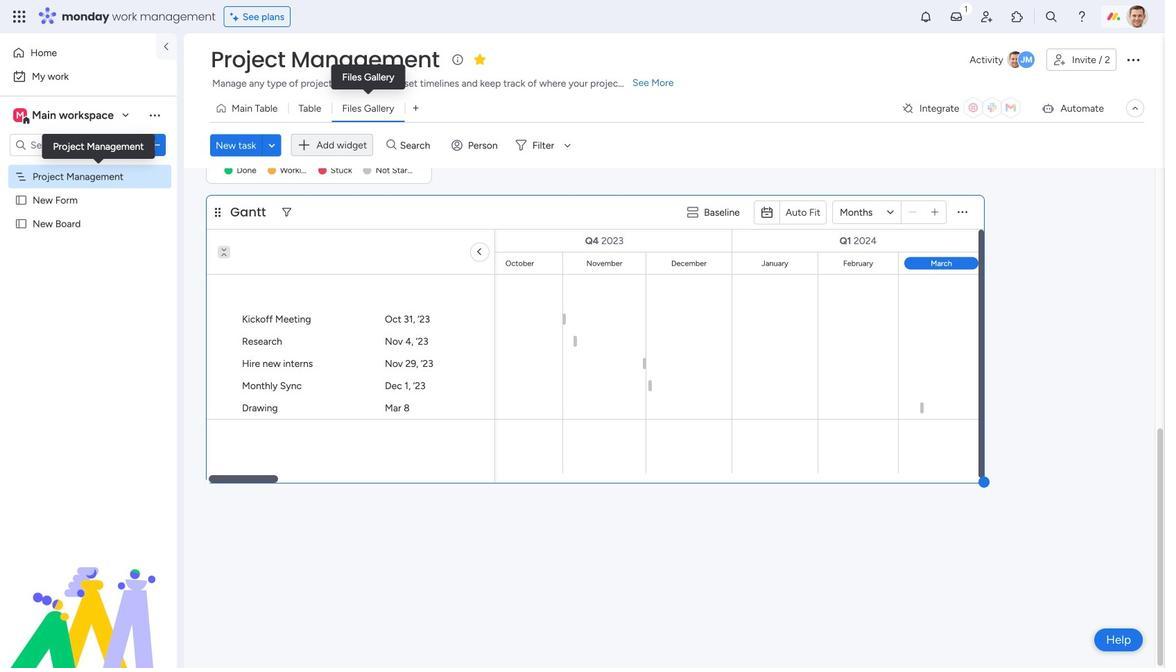 Task type: describe. For each thing, give the bounding box(es) containing it.
v2 plus image
[[932, 207, 939, 217]]

public board image
[[15, 217, 28, 230]]

see plans image
[[230, 9, 243, 24]]

public board image
[[15, 194, 28, 207]]

Search field
[[397, 135, 438, 155]]

1 vertical spatial option
[[8, 65, 169, 87]]

1 image
[[960, 1, 973, 16]]

more dots image
[[958, 207, 968, 217]]

angle down image
[[269, 140, 275, 150]]

monday marketplace image
[[1011, 10, 1025, 24]]

0 vertical spatial option
[[8, 42, 148, 64]]

angle right image
[[479, 246, 482, 258]]

v2 collapse down image
[[218, 241, 230, 250]]

add view image
[[413, 103, 419, 113]]

search everything image
[[1045, 10, 1059, 24]]



Task type: vqa. For each thing, say whether or not it's contained in the screenshot.
the show board description image
yes



Task type: locate. For each thing, give the bounding box(es) containing it.
1 horizontal spatial options image
[[1126, 51, 1142, 68]]

options image down terry turtle image
[[1126, 51, 1142, 68]]

arrow down image
[[559, 137, 576, 154]]

lottie animation image
[[0, 528, 177, 668]]

options image
[[1126, 51, 1142, 68], [148, 138, 162, 152]]

remove from favorites image
[[473, 52, 487, 66]]

select product image
[[12, 10, 26, 24]]

update feed image
[[950, 10, 964, 24]]

2 vertical spatial option
[[0, 164, 177, 167]]

show board description image
[[450, 53, 466, 67]]

1 vertical spatial options image
[[148, 138, 162, 152]]

workspace image
[[13, 108, 27, 123]]

0 vertical spatial options image
[[1126, 51, 1142, 68]]

v2 search image
[[387, 137, 397, 153]]

terry turtle image
[[1127, 6, 1149, 28]]

help image
[[1076, 10, 1089, 24]]

v2 collapse up image
[[218, 251, 230, 260]]

collapse board header image
[[1130, 103, 1141, 114]]

invite members image
[[980, 10, 994, 24]]

dapulse drag handle 3 image
[[215, 207, 221, 217]]

workspace options image
[[148, 108, 162, 122]]

list box
[[0, 162, 177, 423]]

workspace selection element
[[13, 107, 116, 125]]

Search in workspace field
[[29, 137, 116, 153]]

lottie animation element
[[0, 528, 177, 668]]

main content
[[0, 0, 1166, 668]]

option
[[8, 42, 148, 64], [8, 65, 169, 87], [0, 164, 177, 167]]

notifications image
[[919, 10, 933, 24]]

options image down workspace options icon
[[148, 138, 162, 152]]

0 horizontal spatial options image
[[148, 138, 162, 152]]

None field
[[207, 45, 443, 74], [227, 203, 270, 221], [207, 45, 443, 74], [227, 203, 270, 221]]



